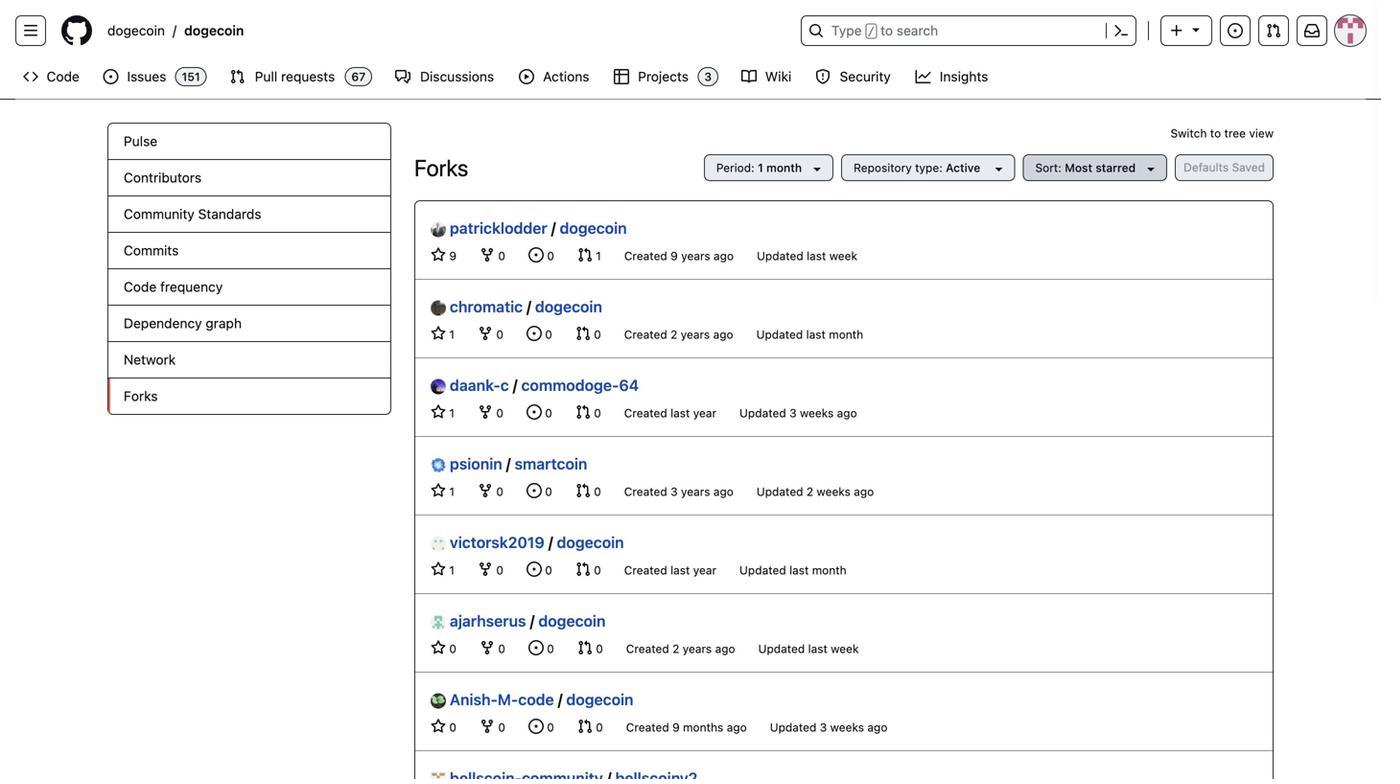 Task type: vqa. For each thing, say whether or not it's contained in the screenshot.
profile inside 'Link'
no



Task type: describe. For each thing, give the bounding box(es) containing it.
discussions link
[[388, 62, 504, 91]]

star image for anish-m-code
[[431, 719, 446, 735]]

community standards link
[[108, 197, 390, 233]]

@anish m code image
[[431, 694, 446, 709]]

anish-m-code
[[450, 691, 554, 709]]

repo forked image for daank-c
[[478, 405, 493, 420]]

updated for anish-m-code
[[770, 721, 817, 735]]

repo forked image for psionin
[[478, 483, 493, 499]]

dependency graph
[[124, 316, 242, 331]]

created for psionin
[[624, 485, 667, 499]]

most
[[1065, 161, 1093, 175]]

/ dogecoin for victorsk2019
[[548, 534, 624, 552]]

anish-m-code link
[[431, 689, 554, 712]]

pulse
[[124, 133, 157, 149]]

/ for daank-c
[[513, 376, 518, 395]]

psionin link
[[431, 453, 502, 476]]

star image for chromatic
[[431, 326, 446, 341]]

1 vertical spatial 2
[[807, 485, 814, 499]]

ajarhserus
[[450, 612, 526, 631]]

1 for daank-c
[[446, 407, 455, 420]]

dogecoin link for victorsk2019
[[557, 534, 624, 552]]

dependency graph link
[[108, 306, 390, 342]]

updated 2 weeks ago
[[757, 485, 874, 499]]

code link
[[15, 62, 88, 91]]

frequency
[[160, 279, 223, 295]]

1 link for chromatic
[[431, 326, 455, 341]]

comment discussion image
[[395, 69, 411, 84]]

updated for chromatic
[[756, 328, 803, 341]]

updated 3 weeks ago for commodoge-64
[[740, 407, 857, 420]]

/ dogecoin for anish-m-code
[[558, 691, 634, 709]]

starred
[[1096, 161, 1136, 175]]

graph
[[206, 316, 242, 331]]

@daank c image
[[431, 379, 446, 395]]

victorsk2019 link
[[431, 531, 545, 554]]

m-
[[498, 691, 518, 709]]

weeks for smartcoin
[[817, 485, 851, 499]]

security
[[840, 69, 891, 84]]

insights
[[940, 69, 988, 84]]

projects
[[638, 69, 689, 84]]

period:
[[716, 161, 755, 175]]

weeks for dogecoin
[[830, 721, 864, 735]]

switch
[[1171, 127, 1207, 140]]

dogecoin for chromatic
[[535, 298, 602, 316]]

commits
[[124, 243, 179, 259]]

created 9 months ago
[[626, 721, 747, 735]]

community standards
[[124, 206, 261, 222]]

dogecoin link for patricklodder
[[560, 219, 627, 237]]

/ dogecoin for ajarhserus
[[530, 612, 606, 631]]

year for dogecoin
[[693, 564, 717, 577]]

1 for chromatic
[[446, 328, 455, 341]]

wiki link
[[734, 62, 800, 91]]

dependency
[[124, 316, 202, 331]]

type
[[832, 23, 862, 38]]

sort: most starred
[[1035, 161, 1136, 175]]

created for victorsk2019
[[624, 564, 667, 577]]

/ smartcoin
[[506, 455, 587, 473]]

updated for patricklodder
[[757, 249, 804, 263]]

git pull request image for chromatic
[[575, 326, 591, 341]]

updated 3 weeks ago for dogecoin
[[770, 721, 888, 735]]

star image for psionin
[[431, 483, 446, 499]]

dogecoin for anish-m-code
[[566, 691, 634, 709]]

notifications image
[[1305, 23, 1320, 38]]

updated for ajarhserus
[[758, 643, 805, 656]]

git pull request image for patricklodder
[[577, 247, 593, 263]]

@victorsk2019 image
[[431, 537, 446, 552]]

switch to tree view link
[[1171, 127, 1274, 140]]

issue opened image for victorsk2019
[[527, 562, 542, 577]]

sort:
[[1035, 161, 1062, 175]]

/ commodoge-64
[[513, 376, 639, 395]]

@patricklodder image
[[431, 222, 446, 237]]

insights link
[[908, 62, 998, 91]]

graph image
[[915, 69, 931, 84]]

issue opened image for psionin
[[527, 483, 542, 499]]

issue opened image for anish-m-code
[[528, 719, 544, 735]]

dogecoin for victorsk2019
[[557, 534, 624, 552]]

actions
[[543, 69, 589, 84]]

updated last month for victorsk2019
[[740, 564, 847, 577]]

smartcoin
[[515, 455, 587, 473]]

star image for daank-c
[[431, 405, 446, 420]]

requests
[[281, 69, 335, 84]]

issue opened image left the issues
[[103, 69, 118, 84]]

defaults saved button
[[1175, 154, 1274, 181]]

issue opened image for chromatic
[[527, 326, 542, 341]]

patricklodder
[[450, 219, 547, 237]]

issue opened image for patricklodder
[[528, 247, 544, 263]]

updated last week for ajarhserus
[[758, 643, 859, 656]]

/ for anish-m-code
[[558, 691, 563, 709]]

plus image
[[1169, 23, 1185, 38]]

actions link
[[511, 62, 598, 91]]

pull
[[255, 69, 277, 84]]

2 for chromatic
[[671, 328, 678, 341]]

defaults saved
[[1184, 161, 1265, 174]]

table image
[[614, 69, 629, 84]]

type / to search
[[832, 23, 938, 38]]

1 link left created 9 years ago in the top of the page
[[577, 247, 601, 263]]

repo forked image for anish-m-code
[[480, 719, 495, 735]]

67
[[351, 70, 366, 83]]

pulse link
[[108, 124, 390, 160]]

daank-c
[[450, 376, 509, 395]]

1 link for psionin
[[431, 483, 455, 499]]

patricklodder link
[[431, 217, 547, 240]]

1 for psionin
[[446, 485, 455, 499]]

years for patricklodder
[[681, 249, 710, 263]]

command palette image
[[1114, 23, 1129, 38]]

commodoge-
[[521, 376, 619, 395]]

dogecoin link for chromatic
[[535, 298, 602, 316]]

anish-
[[450, 691, 498, 709]]

wiki
[[765, 69, 792, 84]]

2 horizontal spatial triangle down image
[[1188, 22, 1204, 37]]

code frequency
[[124, 279, 223, 295]]

2 for ajarhserus
[[673, 643, 679, 656]]

git pull request image for daank-c
[[575, 405, 591, 420]]

community
[[124, 206, 195, 222]]

month for chromatic
[[829, 328, 864, 341]]

contributors link
[[108, 160, 390, 197]]

daank-c link
[[431, 374, 509, 397]]

view
[[1249, 127, 1274, 140]]

code for code frequency
[[124, 279, 157, 295]]

issue opened image for daank-c
[[527, 405, 542, 420]]

network link
[[108, 342, 390, 379]]

list containing dogecoin / dogecoin
[[100, 15, 789, 46]]

@chromatic image
[[431, 301, 446, 316]]

insights element
[[107, 123, 391, 415]]

dogecoin link up 151
[[177, 15, 252, 46]]

code for code
[[47, 69, 79, 84]]



Task type: locate. For each thing, give the bounding box(es) containing it.
created for ajarhserus
[[626, 643, 669, 656]]

git pull request image for anish-m-code
[[577, 719, 593, 735]]

1 star image from the top
[[431, 247, 446, 263]]

created for chromatic
[[624, 328, 667, 341]]

daank-
[[450, 376, 501, 395]]

updated last week
[[757, 249, 858, 263], [758, 643, 859, 656]]

1
[[758, 161, 763, 175], [593, 249, 601, 263], [446, 328, 455, 341], [446, 407, 455, 420], [446, 485, 455, 499], [446, 564, 455, 577]]

created 9 years ago
[[624, 249, 734, 263]]

last for ajarhserus
[[808, 643, 828, 656]]

triangle down image right period: 1 month
[[810, 161, 825, 176]]

0 vertical spatial updated last month
[[756, 328, 864, 341]]

git pull request image for victorsk2019
[[575, 562, 591, 577]]

updated last week for patricklodder
[[757, 249, 858, 263]]

0 horizontal spatial code
[[47, 69, 79, 84]]

dogecoin right code
[[566, 691, 634, 709]]

created last year for / dogecoin
[[624, 564, 717, 577]]

network
[[124, 352, 176, 368]]

created for anish-m-code
[[626, 721, 669, 735]]

updated last month for chromatic
[[756, 328, 864, 341]]

play image
[[519, 69, 534, 84]]

git pull request image for psionin
[[575, 483, 591, 499]]

months
[[683, 721, 724, 735]]

created last year for / commodoge-64
[[624, 407, 717, 420]]

1 vertical spatial code
[[124, 279, 157, 295]]

@psionin image
[[431, 458, 446, 473]]

triangle down image right plus icon
[[1188, 22, 1204, 37]]

1 vertical spatial created 2 years ago
[[626, 643, 735, 656]]

updated for psionin
[[757, 485, 803, 499]]

security link
[[808, 62, 900, 91]]

1 vertical spatial repo forked image
[[480, 719, 495, 735]]

issue opened image
[[527, 326, 542, 341], [527, 405, 542, 420], [527, 483, 542, 499], [528, 719, 544, 735]]

issue opened image down code
[[528, 719, 544, 735]]

star image down @anish m code icon
[[431, 719, 446, 735]]

code
[[518, 691, 554, 709]]

code frequency link
[[108, 270, 390, 306]]

issue opened image down patricklodder
[[528, 247, 544, 263]]

1 vertical spatial forks
[[124, 388, 158, 404]]

/ for chromatic
[[527, 298, 531, 316]]

contributors
[[124, 170, 202, 186]]

star image for patricklodder
[[431, 247, 446, 263]]

to left tree
[[1210, 127, 1221, 140]]

last
[[807, 249, 826, 263], [806, 328, 826, 341], [671, 407, 690, 420], [671, 564, 690, 577], [790, 564, 809, 577], [808, 643, 828, 656]]

0 vertical spatial code
[[47, 69, 79, 84]]

psionin
[[450, 455, 502, 473]]

year for commodoge-64
[[693, 407, 717, 420]]

defaults
[[1184, 161, 1229, 174]]

1 vertical spatial updated last month
[[740, 564, 847, 577]]

issue opened image
[[1228, 23, 1243, 38], [103, 69, 118, 84], [528, 247, 544, 263], [527, 562, 542, 577], [528, 641, 544, 656]]

repo forked image down anish-m-code link
[[480, 719, 495, 735]]

forks up @patricklodder image at the top of page
[[414, 154, 468, 181]]

star image down @daank c icon
[[431, 405, 446, 420]]

0 vertical spatial weeks
[[800, 407, 834, 420]]

active
[[946, 161, 981, 175]]

updated
[[757, 249, 804, 263], [756, 328, 803, 341], [740, 407, 786, 420], [757, 485, 803, 499], [740, 564, 786, 577], [758, 643, 805, 656], [770, 721, 817, 735]]

code image
[[23, 69, 38, 84]]

homepage image
[[61, 15, 92, 46]]

0 horizontal spatial forks
[[124, 388, 158, 404]]

9 link
[[431, 247, 457, 263]]

created 2 years ago up created 9 months ago
[[626, 643, 735, 656]]

triangle down image for period: 1 month
[[810, 161, 825, 176]]

repo forked image for ajarhserus
[[480, 641, 495, 656]]

1 horizontal spatial forks
[[414, 154, 468, 181]]

1 for victorsk2019
[[446, 564, 455, 577]]

9 for anish-m-code
[[673, 721, 680, 735]]

0 vertical spatial updated 3 weeks ago
[[740, 407, 857, 420]]

period: 1 month
[[716, 161, 802, 175]]

created last year
[[624, 407, 717, 420], [624, 564, 717, 577]]

repo forked image
[[480, 247, 495, 263], [478, 326, 493, 341], [478, 405, 493, 420], [478, 483, 493, 499], [480, 641, 495, 656]]

2 year from the top
[[693, 564, 717, 577]]

4 star image from the top
[[431, 562, 446, 577]]

created for patricklodder
[[624, 249, 667, 263]]

star image down @psionin image
[[431, 483, 446, 499]]

1 link down @psionin image
[[431, 483, 455, 499]]

/ inside dogecoin / dogecoin
[[173, 23, 177, 38]]

week for patricklodder
[[829, 249, 858, 263]]

created 2 years ago
[[624, 328, 733, 341], [626, 643, 735, 656]]

/ inside type / to search
[[868, 25, 875, 38]]

issue opened image for ajarhserus
[[528, 641, 544, 656]]

years for psionin
[[681, 485, 710, 499]]

2 vertical spatial weeks
[[830, 721, 864, 735]]

repo forked image for chromatic
[[478, 326, 493, 341]]

1 vertical spatial updated last week
[[758, 643, 859, 656]]

switch to tree view
[[1171, 127, 1274, 140]]

repo forked image for patricklodder
[[480, 247, 495, 263]]

search
[[897, 23, 938, 38]]

dogecoin right ajarhserus
[[538, 612, 606, 631]]

ajarhserus link
[[431, 610, 526, 633]]

star image down @chromatic icon
[[431, 326, 446, 341]]

dogecoin link up the issues
[[100, 15, 173, 46]]

0 vertical spatial repo forked image
[[478, 562, 493, 577]]

/ for ajarhserus
[[530, 612, 535, 631]]

chromatic
[[450, 298, 523, 316]]

repo forked image down daank-c
[[478, 405, 493, 420]]

dogecoin link for ajarhserus
[[538, 612, 606, 631]]

dogecoin up 151
[[184, 23, 244, 38]]

1 down @psionin image
[[446, 485, 455, 499]]

dogecoin link
[[100, 15, 173, 46], [177, 15, 252, 46], [560, 219, 627, 237], [535, 298, 602, 316], [557, 534, 624, 552], [538, 612, 606, 631], [566, 691, 634, 709]]

repo forked image down ajarhserus
[[480, 641, 495, 656]]

issue opened image down / smartcoin in the bottom left of the page
[[527, 483, 542, 499]]

@bellscoin community image
[[431, 773, 446, 780]]

0 horizontal spatial to
[[881, 23, 893, 38]]

2 vertical spatial month
[[812, 564, 847, 577]]

1 link down @chromatic icon
[[431, 326, 455, 341]]

to left the search
[[881, 23, 893, 38]]

git pull request image for ajarhserus
[[577, 641, 593, 656]]

star image
[[431, 247, 446, 263], [431, 326, 446, 341], [431, 483, 446, 499], [431, 562, 446, 577], [431, 641, 446, 656]]

to
[[881, 23, 893, 38], [1210, 127, 1221, 140]]

1 vertical spatial week
[[831, 643, 859, 656]]

9
[[446, 249, 457, 263], [671, 249, 678, 263], [673, 721, 680, 735]]

5 star image from the top
[[431, 641, 446, 656]]

0 vertical spatial 2
[[671, 328, 678, 341]]

chromatic link
[[431, 295, 523, 318]]

dogecoin for ajarhserus
[[538, 612, 606, 631]]

@ajarhserus image
[[431, 615, 446, 631]]

3
[[704, 70, 712, 83], [790, 407, 797, 420], [671, 485, 678, 499], [820, 721, 827, 735]]

repo forked image for victorsk2019
[[478, 562, 493, 577]]

repo forked image down victorsk2019 link
[[478, 562, 493, 577]]

code down commits on the left top of the page
[[124, 279, 157, 295]]

week
[[829, 249, 858, 263], [831, 643, 859, 656]]

1 right period:
[[758, 161, 763, 175]]

discussions
[[420, 69, 494, 84]]

dogecoin link up created 9 years ago in the top of the page
[[560, 219, 627, 237]]

star image down @patricklodder image at the top of page
[[431, 247, 446, 263]]

saved
[[1232, 161, 1265, 174]]

issue opened image up code
[[528, 641, 544, 656]]

2 vertical spatial 2
[[673, 643, 679, 656]]

created last year down created 3 years ago
[[624, 564, 717, 577]]

year down created 3 years ago
[[693, 564, 717, 577]]

dogecoin link up commodoge-
[[535, 298, 602, 316]]

last for chromatic
[[806, 328, 826, 341]]

dogecoin up commodoge-
[[535, 298, 602, 316]]

list
[[100, 15, 789, 46]]

0 vertical spatial month
[[767, 161, 802, 175]]

0 vertical spatial updated last week
[[757, 249, 858, 263]]

0 vertical spatial created last year
[[624, 407, 717, 420]]

2 star image from the top
[[431, 326, 446, 341]]

last for patricklodder
[[807, 249, 826, 263]]

1 horizontal spatial to
[[1210, 127, 1221, 140]]

1 left created 9 years ago in the top of the page
[[593, 249, 601, 263]]

code inside insights element
[[124, 279, 157, 295]]

repository
[[854, 161, 912, 175]]

/ dogecoin down smartcoin link
[[548, 534, 624, 552]]

standards
[[198, 206, 261, 222]]

dogecoin link right ajarhserus
[[538, 612, 606, 631]]

1 vertical spatial month
[[829, 328, 864, 341]]

dogecoin link down smartcoin link
[[557, 534, 624, 552]]

1 star image from the top
[[431, 405, 446, 420]]

/ dogecoin for chromatic
[[527, 298, 602, 316]]

0 vertical spatial created 2 years ago
[[624, 328, 733, 341]]

1 created last year from the top
[[624, 407, 717, 420]]

book image
[[742, 69, 757, 84]]

years for chromatic
[[681, 328, 710, 341]]

dogecoin up the issues
[[107, 23, 165, 38]]

0 vertical spatial to
[[881, 23, 893, 38]]

dogecoin for patricklodder
[[560, 219, 627, 237]]

commits link
[[108, 233, 390, 270]]

star image for ajarhserus
[[431, 641, 446, 656]]

updated last month
[[756, 328, 864, 341], [740, 564, 847, 577]]

commodoge-64 link
[[521, 376, 639, 395]]

month
[[767, 161, 802, 175], [829, 328, 864, 341], [812, 564, 847, 577]]

git pull request image
[[230, 69, 245, 84], [577, 247, 593, 263], [575, 326, 591, 341], [575, 405, 591, 420], [577, 719, 593, 735]]

/ dogecoin right chromatic
[[527, 298, 602, 316]]

dogecoin down smartcoin link
[[557, 534, 624, 552]]

code right code image
[[47, 69, 79, 84]]

repo forked image down patricklodder link
[[480, 247, 495, 263]]

repo forked image
[[478, 562, 493, 577], [480, 719, 495, 735]]

star image down @victorsk2019 'image'
[[431, 562, 446, 577]]

created for daank-c
[[624, 407, 667, 420]]

month for victorsk2019
[[812, 564, 847, 577]]

repo forked image down psionin
[[478, 483, 493, 499]]

1 link for victorsk2019
[[431, 562, 455, 577]]

/
[[173, 23, 177, 38], [868, 25, 875, 38], [551, 219, 556, 237], [527, 298, 531, 316], [513, 376, 518, 395], [506, 455, 511, 473], [548, 534, 553, 552], [530, 612, 535, 631], [558, 691, 563, 709]]

issue opened image up commodoge-
[[527, 326, 542, 341]]

/ for victorsk2019
[[548, 534, 553, 552]]

/ dogecoin for patricklodder
[[551, 219, 627, 237]]

1 down @victorsk2019 'image'
[[446, 564, 455, 577]]

c
[[501, 376, 509, 395]]

1 link
[[577, 247, 601, 263], [431, 326, 455, 341], [431, 405, 455, 420], [431, 483, 455, 499], [431, 562, 455, 577]]

pull requests
[[255, 69, 335, 84]]

dogecoin / dogecoin
[[107, 23, 244, 38]]

repo forked image down chromatic
[[478, 326, 493, 341]]

created 2 years ago for chromatic
[[624, 328, 733, 341]]

1 link for daank-c
[[431, 405, 455, 420]]

1 horizontal spatial triangle down image
[[1144, 161, 1159, 176]]

repository type: active
[[854, 161, 984, 175]]

dogecoin link for anish-m-code
[[566, 691, 634, 709]]

9 for patricklodder
[[671, 249, 678, 263]]

3 star image from the top
[[431, 483, 446, 499]]

2 star image from the top
[[431, 719, 446, 735]]

issues
[[127, 69, 166, 84]]

updated for daank-c
[[740, 407, 786, 420]]

1 vertical spatial star image
[[431, 719, 446, 735]]

/ dogecoin
[[551, 219, 627, 237], [527, 298, 602, 316], [548, 534, 624, 552], [530, 612, 606, 631], [558, 691, 634, 709]]

issue opened image down victorsk2019
[[527, 562, 542, 577]]

smartcoin link
[[515, 455, 587, 473]]

2 created last year from the top
[[624, 564, 717, 577]]

1 vertical spatial updated 3 weeks ago
[[770, 721, 888, 735]]

1 year from the top
[[693, 407, 717, 420]]

1 vertical spatial created last year
[[624, 564, 717, 577]]

victorsk2019
[[450, 534, 545, 552]]

ago
[[714, 249, 734, 263], [713, 328, 733, 341], [837, 407, 857, 420], [714, 485, 734, 499], [854, 485, 874, 499], [715, 643, 735, 656], [727, 721, 747, 735], [868, 721, 888, 735]]

/ for patricklodder
[[551, 219, 556, 237]]

tree
[[1224, 127, 1246, 140]]

1 link down @daank c icon
[[431, 405, 455, 420]]

0 vertical spatial week
[[829, 249, 858, 263]]

1 link down @victorsk2019 'image'
[[431, 562, 455, 577]]

0 horizontal spatial triangle down image
[[810, 161, 825, 176]]

151
[[182, 70, 200, 83]]

updated for victorsk2019
[[740, 564, 786, 577]]

triangle down image
[[1188, 22, 1204, 37], [810, 161, 825, 176], [1144, 161, 1159, 176]]

0 vertical spatial forks
[[414, 154, 468, 181]]

forks down network
[[124, 388, 158, 404]]

64
[[619, 376, 639, 395]]

forks link
[[108, 379, 390, 414]]

created 3 years ago
[[624, 485, 734, 499]]

1 vertical spatial to
[[1210, 127, 1221, 140]]

issue opened image down commodoge-
[[527, 405, 542, 420]]

shield image
[[815, 69, 831, 84]]

1 down @chromatic icon
[[446, 328, 455, 341]]

week for ajarhserus
[[831, 643, 859, 656]]

created 2 years ago up 64
[[624, 328, 733, 341]]

0
[[495, 249, 505, 263], [544, 249, 554, 263], [493, 328, 503, 341], [542, 328, 552, 341], [591, 328, 601, 341], [493, 407, 503, 420], [542, 407, 552, 420], [591, 407, 601, 420], [493, 485, 503, 499], [542, 485, 552, 499], [591, 485, 601, 499], [493, 564, 503, 577], [542, 564, 552, 577], [591, 564, 601, 577], [446, 643, 457, 656], [495, 643, 505, 656], [544, 643, 554, 656], [593, 643, 603, 656], [446, 721, 457, 735], [495, 721, 505, 735], [544, 721, 554, 735], [593, 721, 603, 735]]

triangle down image right starred
[[1144, 161, 1159, 176]]

issue opened image right plus icon
[[1228, 23, 1243, 38]]

1 horizontal spatial code
[[124, 279, 157, 295]]

dogecoin up created 9 years ago in the top of the page
[[560, 219, 627, 237]]

created last year down 64
[[624, 407, 717, 420]]

1 vertical spatial year
[[693, 564, 717, 577]]

star image
[[431, 405, 446, 420], [431, 719, 446, 735]]

forks
[[414, 154, 468, 181], [124, 388, 158, 404]]

/ dogecoin right patricklodder
[[551, 219, 627, 237]]

2
[[671, 328, 678, 341], [807, 485, 814, 499], [673, 643, 679, 656]]

0 vertical spatial star image
[[431, 405, 446, 420]]

/ for psionin
[[506, 455, 511, 473]]

/ dogecoin right code
[[558, 691, 634, 709]]

triangle down image
[[991, 161, 1007, 176]]

last for victorsk2019
[[790, 564, 809, 577]]

forks inside insights element
[[124, 388, 158, 404]]

/ dogecoin right ajarhserus
[[530, 612, 606, 631]]

years for ajarhserus
[[683, 643, 712, 656]]

weeks for commodoge-64
[[800, 407, 834, 420]]

created
[[624, 249, 667, 263], [624, 328, 667, 341], [624, 407, 667, 420], [624, 485, 667, 499], [624, 564, 667, 577], [626, 643, 669, 656], [626, 721, 669, 735]]

0 vertical spatial year
[[693, 407, 717, 420]]

1 vertical spatial weeks
[[817, 485, 851, 499]]

git pull request image
[[1266, 23, 1282, 38], [575, 483, 591, 499], [575, 562, 591, 577], [577, 641, 593, 656]]

created 2 years ago for ajarhserus
[[626, 643, 735, 656]]

1 down @daank c icon
[[446, 407, 455, 420]]

dogecoin link right code
[[566, 691, 634, 709]]

code
[[47, 69, 79, 84], [124, 279, 157, 295]]

year
[[693, 407, 717, 420], [693, 564, 717, 577]]

triangle down image for sort: most starred
[[1144, 161, 1159, 176]]

year up created 3 years ago
[[693, 407, 717, 420]]

years
[[681, 249, 710, 263], [681, 328, 710, 341], [681, 485, 710, 499], [683, 643, 712, 656]]

type:
[[915, 161, 943, 175]]

star image down @ajarhserus icon at the left
[[431, 641, 446, 656]]



